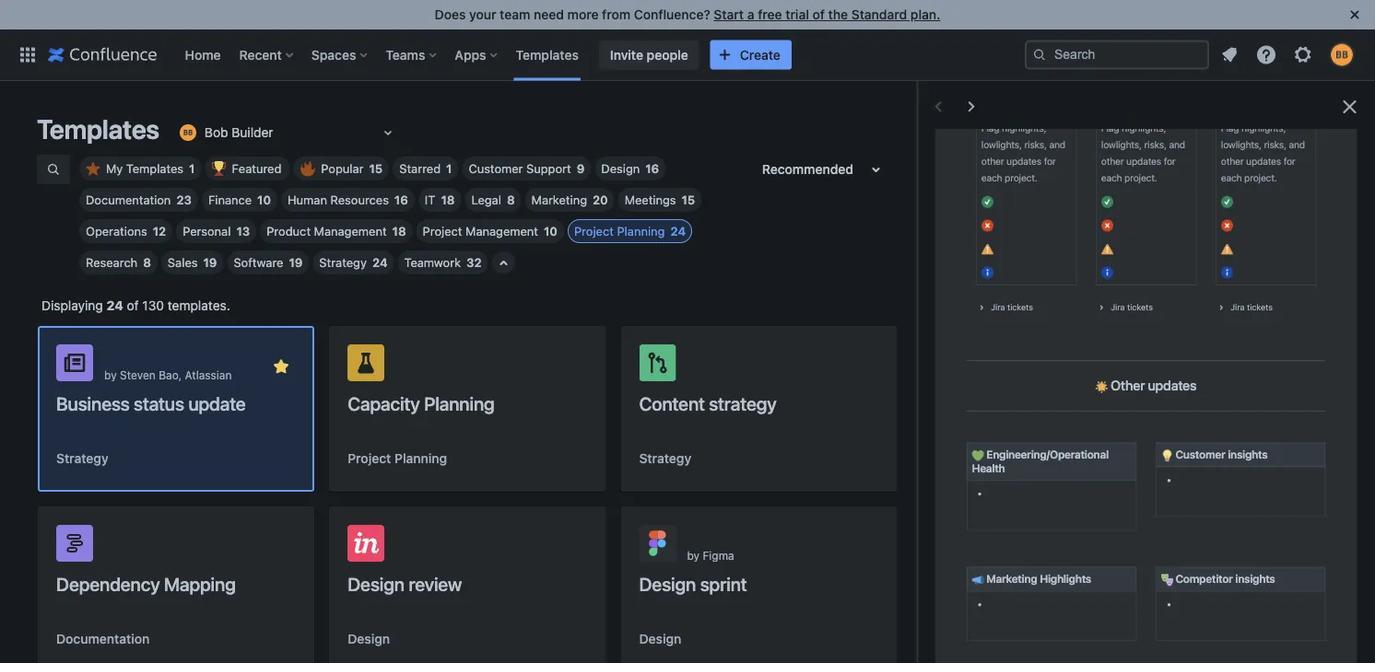 Task type: locate. For each thing, give the bounding box(es) containing it.
planning down meetings
[[617, 225, 665, 238]]

0 horizontal spatial strategy
[[56, 451, 109, 467]]

24 for displaying 24 of 130 templates.
[[107, 298, 123, 314]]

1 vertical spatial by
[[687, 550, 700, 563]]

open image
[[377, 122, 399, 144]]

1 horizontal spatial project
[[423, 225, 463, 238]]

start
[[714, 7, 744, 22]]

my
[[106, 162, 123, 176]]

strategy button down business at left bottom
[[56, 450, 109, 468]]

10 down featured
[[257, 193, 271, 207]]

featured
[[232, 162, 282, 176]]

1 design button from the left
[[348, 631, 390, 649]]

by figma
[[687, 550, 735, 563]]

0 horizontal spatial 18
[[392, 225, 406, 238]]

teamwork
[[404, 256, 461, 270]]

1
[[189, 162, 195, 176], [446, 162, 452, 176]]

2 vertical spatial 24
[[107, 298, 123, 314]]

0 horizontal spatial 16
[[395, 193, 408, 207]]

design button
[[348, 631, 390, 649], [640, 631, 682, 649]]

0 horizontal spatial 24
[[107, 298, 123, 314]]

management up fewer categories icon
[[466, 225, 539, 238]]

design
[[602, 162, 640, 176], [348, 574, 405, 595], [640, 574, 696, 595], [348, 632, 390, 647], [640, 632, 682, 647]]

popular
[[321, 162, 364, 176]]

strategy down content
[[640, 451, 692, 467]]

0 vertical spatial 15
[[369, 162, 383, 176]]

recommended
[[762, 162, 854, 177]]

from
[[602, 7, 631, 22]]

strategy down business at left bottom
[[56, 451, 109, 467]]

1 horizontal spatial 1
[[446, 162, 452, 176]]

8 right "research"
[[143, 256, 151, 270]]

close image
[[1345, 4, 1367, 26]]

24 for strategy 24
[[373, 256, 388, 270]]

8 for legal 8
[[507, 193, 515, 207]]

8 right legal
[[507, 193, 515, 207]]

0 horizontal spatial management
[[314, 225, 387, 238]]

1 horizontal spatial by
[[687, 550, 700, 563]]

search image
[[1033, 47, 1048, 62]]

planning down capacity planning
[[395, 451, 447, 467]]

start a free trial of the standard plan. link
[[714, 7, 941, 22]]

home link
[[179, 40, 226, 70]]

10 down marketing
[[544, 225, 558, 238]]

1 horizontal spatial 10
[[544, 225, 558, 238]]

2 19 from the left
[[289, 256, 303, 270]]

project down 20
[[574, 225, 614, 238]]

documentation button
[[56, 631, 150, 649]]

0 horizontal spatial of
[[127, 298, 139, 314]]

project down capacity
[[348, 451, 391, 467]]

1 horizontal spatial strategy
[[319, 256, 367, 270]]

2 horizontal spatial strategy
[[640, 451, 692, 467]]

design left review
[[348, 574, 405, 595]]

templates up documentation 23
[[126, 162, 184, 176]]

1 horizontal spatial 18
[[441, 193, 455, 207]]

by for business
[[104, 369, 117, 382]]

strategy 24
[[319, 256, 388, 270]]

project inside button
[[348, 451, 391, 467]]

0 vertical spatial 18
[[441, 193, 455, 207]]

0 horizontal spatial by
[[104, 369, 117, 382]]

design up 20
[[602, 162, 640, 176]]

planning right capacity
[[424, 393, 495, 415]]

0 vertical spatial 8
[[507, 193, 515, 207]]

dependency
[[56, 574, 160, 595]]

team
[[500, 7, 531, 22]]

2 horizontal spatial project
[[574, 225, 614, 238]]

None text field
[[177, 124, 180, 142]]

0 vertical spatial 10
[[257, 193, 271, 207]]

planning for project planning 24
[[617, 225, 665, 238]]

bob
[[205, 125, 228, 140]]

marketing 20
[[532, 193, 608, 207]]

planning inside button
[[395, 451, 447, 467]]

templates up the my
[[37, 113, 159, 145]]

1 horizontal spatial 16
[[646, 162, 660, 176]]

documentation up operations 12
[[86, 193, 171, 207]]

0 vertical spatial 16
[[646, 162, 660, 176]]

16 left it
[[395, 193, 408, 207]]

1 vertical spatial 18
[[392, 225, 406, 238]]

1 horizontal spatial management
[[466, 225, 539, 238]]

of left 130
[[127, 298, 139, 314]]

people
[[647, 47, 689, 62]]

recent
[[239, 47, 282, 62]]

banner
[[0, 29, 1376, 81]]

2 design button from the left
[[640, 631, 682, 649]]

Search field
[[1025, 40, 1210, 70]]

design button down 'design sprint'
[[640, 631, 682, 649]]

documentation
[[86, 193, 171, 207], [56, 632, 150, 647]]

0 vertical spatial of
[[813, 7, 825, 22]]

notification icon image
[[1219, 44, 1241, 66]]

design for review
[[348, 574, 405, 595]]

marketing
[[532, 193, 587, 207]]

documentation 23
[[86, 193, 192, 207]]

1 horizontal spatial design button
[[640, 631, 682, 649]]

2 horizontal spatial 24
[[671, 225, 686, 238]]

customer
[[469, 162, 523, 176]]

templates down need
[[516, 47, 579, 62]]

project
[[423, 225, 463, 238], [574, 225, 614, 238], [348, 451, 391, 467]]

templates inside global element
[[516, 47, 579, 62]]

0 vertical spatial planning
[[617, 225, 665, 238]]

1 strategy button from the left
[[56, 450, 109, 468]]

home
[[185, 47, 221, 62]]

0 horizontal spatial 8
[[143, 256, 151, 270]]

sales
[[168, 256, 198, 270]]

trial
[[786, 7, 810, 22]]

does
[[435, 7, 466, 22]]

design button down design review at the left
[[348, 631, 390, 649]]

24
[[671, 225, 686, 238], [373, 256, 388, 270], [107, 298, 123, 314]]

20
[[593, 193, 608, 207]]

2 vertical spatial templates
[[126, 162, 184, 176]]

strategy button
[[56, 450, 109, 468], [640, 450, 692, 468]]

strategy down product management 18 at top left
[[319, 256, 367, 270]]

1 19 from the left
[[203, 256, 217, 270]]

18
[[441, 193, 455, 207], [392, 225, 406, 238]]

18 up teamwork
[[392, 225, 406, 238]]

of
[[813, 7, 825, 22], [127, 298, 139, 314]]

open search bar image
[[46, 162, 61, 177]]

templates
[[516, 47, 579, 62], [37, 113, 159, 145], [126, 162, 184, 176]]

1 vertical spatial of
[[127, 298, 139, 314]]

apps
[[455, 47, 486, 62]]

0 horizontal spatial 15
[[369, 162, 383, 176]]

1 vertical spatial documentation
[[56, 632, 150, 647]]

16 up meetings
[[646, 162, 660, 176]]

personal 13
[[183, 225, 250, 238]]

1 vertical spatial 10
[[544, 225, 558, 238]]

project planning button
[[348, 450, 447, 468]]

plan.
[[911, 7, 941, 22]]

0 horizontal spatial design button
[[348, 631, 390, 649]]

teams button
[[380, 40, 444, 70]]

starred 1
[[400, 162, 452, 176]]

confluence?
[[634, 7, 711, 22]]

design sprint
[[640, 574, 747, 595]]

invite people button
[[599, 40, 700, 70]]

project for project planning 24
[[574, 225, 614, 238]]

1 horizontal spatial 8
[[507, 193, 515, 207]]

strategy
[[319, 256, 367, 270], [56, 451, 109, 467], [640, 451, 692, 467]]

24 left teamwork
[[373, 256, 388, 270]]

spaces button
[[306, 40, 375, 70]]

0 horizontal spatial 1
[[189, 162, 195, 176]]

0 vertical spatial documentation
[[86, 193, 171, 207]]

documentation down dependency
[[56, 632, 150, 647]]

finance
[[208, 193, 252, 207]]

management down human resources 16
[[314, 225, 387, 238]]

19 right sales
[[203, 256, 217, 270]]

9
[[577, 162, 585, 176]]

status
[[134, 393, 184, 415]]

legal 8
[[472, 193, 515, 207]]

0 horizontal spatial project
[[348, 451, 391, 467]]

invite
[[610, 47, 644, 62]]

templates.
[[168, 298, 230, 314]]

1 vertical spatial 8
[[143, 256, 151, 270]]

a
[[748, 7, 755, 22]]

planning for capacity planning
[[424, 393, 495, 415]]

recent button
[[234, 40, 300, 70]]

2 strategy button from the left
[[640, 450, 692, 468]]

19
[[203, 256, 217, 270], [289, 256, 303, 270]]

2 management from the left
[[466, 225, 539, 238]]

apps button
[[449, 40, 505, 70]]

2 vertical spatial planning
[[395, 451, 447, 467]]

15 right meetings
[[682, 193, 696, 207]]

1 management from the left
[[314, 225, 387, 238]]

0 horizontal spatial strategy button
[[56, 450, 109, 468]]

bao,
[[159, 369, 182, 382]]

1 right starred
[[446, 162, 452, 176]]

previous template image
[[927, 96, 950, 118]]

1 vertical spatial planning
[[424, 393, 495, 415]]

close image
[[1339, 96, 1361, 118]]

personal
[[183, 225, 231, 238]]

your
[[469, 7, 497, 22]]

19 for software 19
[[289, 256, 303, 270]]

capacity planning
[[348, 393, 495, 415]]

1 horizontal spatial 19
[[289, 256, 303, 270]]

help icon image
[[1256, 44, 1278, 66]]

0 horizontal spatial 19
[[203, 256, 217, 270]]

18 right it
[[441, 193, 455, 207]]

management
[[314, 225, 387, 238], [466, 225, 539, 238]]

strategy button down content
[[640, 450, 692, 468]]

15 right popular
[[369, 162, 383, 176]]

19 for sales 19
[[203, 256, 217, 270]]

of left the
[[813, 7, 825, 22]]

1 vertical spatial 24
[[373, 256, 388, 270]]

confluence image
[[48, 44, 157, 66], [48, 44, 157, 66]]

19 down product
[[289, 256, 303, 270]]

by
[[104, 369, 117, 382], [687, 550, 700, 563]]

by left figma
[[687, 550, 700, 563]]

free
[[758, 7, 783, 22]]

1 horizontal spatial strategy button
[[640, 450, 692, 468]]

project up teamwork 32
[[423, 225, 463, 238]]

by left steven at the left
[[104, 369, 117, 382]]

1 up 23
[[189, 162, 195, 176]]

24 left 130
[[107, 298, 123, 314]]

1 horizontal spatial 24
[[373, 256, 388, 270]]

8
[[507, 193, 515, 207], [143, 256, 151, 270]]

0 vertical spatial by
[[104, 369, 117, 382]]

create button
[[711, 40, 792, 70]]

1 horizontal spatial 15
[[682, 193, 696, 207]]

design down 'by figma'
[[640, 574, 696, 595]]

24 down meetings 15
[[671, 225, 686, 238]]

0 vertical spatial templates
[[516, 47, 579, 62]]



Task type: vqa. For each thing, say whether or not it's contained in the screenshot.
Customer Support 9 in the top of the page
yes



Task type: describe. For each thing, give the bounding box(es) containing it.
design for 16
[[602, 162, 640, 176]]

design button for design review
[[348, 631, 390, 649]]

project management 10
[[423, 225, 558, 238]]

documentation for documentation 23
[[86, 193, 171, 207]]

resources
[[331, 193, 389, 207]]

project planning
[[348, 451, 447, 467]]

content
[[640, 393, 705, 415]]

design 16
[[602, 162, 660, 176]]

0 horizontal spatial 10
[[257, 193, 271, 207]]

standard
[[852, 7, 908, 22]]

design down design review at the left
[[348, 632, 390, 647]]

fewer categories image
[[493, 253, 515, 275]]

2 1 from the left
[[446, 162, 452, 176]]

design review
[[348, 574, 462, 595]]

strategy for content strategy
[[640, 451, 692, 467]]

8 for research 8
[[143, 256, 151, 270]]

steven
[[120, 369, 156, 382]]

next template image
[[961, 96, 983, 118]]

it
[[425, 193, 436, 207]]

need
[[534, 7, 564, 22]]

planning for project planning
[[395, 451, 447, 467]]

sprint
[[701, 574, 747, 595]]

1 horizontal spatial of
[[813, 7, 825, 22]]

customer support 9
[[469, 162, 585, 176]]

by steven bao, atlassian
[[104, 369, 232, 382]]

recommended button
[[751, 155, 899, 184]]

review
[[409, 574, 462, 595]]

legal
[[472, 193, 502, 207]]

32
[[467, 256, 482, 270]]

1 vertical spatial 15
[[682, 193, 696, 207]]

product management 18
[[267, 225, 406, 238]]

operations
[[86, 225, 147, 238]]

strategy
[[709, 393, 777, 415]]

create
[[740, 47, 781, 62]]

banner containing home
[[0, 29, 1376, 81]]

software
[[234, 256, 284, 270]]

product
[[267, 225, 311, 238]]

project for project management 10
[[423, 225, 463, 238]]

settings icon image
[[1293, 44, 1315, 66]]

the
[[829, 7, 848, 22]]

12
[[153, 225, 166, 238]]

project for project planning
[[348, 451, 391, 467]]

builder
[[232, 125, 274, 140]]

0 vertical spatial 24
[[671, 225, 686, 238]]

design for sprint
[[640, 574, 696, 595]]

human
[[288, 193, 327, 207]]

13
[[236, 225, 250, 238]]

business status update
[[56, 393, 246, 415]]

templates link
[[510, 40, 585, 70]]

teams
[[386, 47, 425, 62]]

content strategy
[[640, 393, 777, 415]]

by for design
[[687, 550, 700, 563]]

sales 19
[[168, 256, 217, 270]]

strategy for business status update
[[56, 451, 109, 467]]

bob builder
[[205, 125, 274, 140]]

update
[[188, 393, 246, 415]]

starred
[[400, 162, 441, 176]]

mapping
[[164, 574, 236, 595]]

1 vertical spatial 16
[[395, 193, 408, 207]]

global element
[[11, 29, 1025, 81]]

documentation for documentation
[[56, 632, 150, 647]]

strategy button for business status update
[[56, 450, 109, 468]]

design button for design sprint
[[640, 631, 682, 649]]

capacity
[[348, 393, 420, 415]]

unstar business status update image
[[270, 356, 293, 378]]

finance 10
[[208, 193, 271, 207]]

teamwork 32
[[404, 256, 482, 270]]

more
[[568, 7, 599, 22]]

research
[[86, 256, 138, 270]]

130
[[142, 298, 164, 314]]

project planning 24
[[574, 225, 686, 238]]

displaying 24 of 130 templates.
[[41, 298, 230, 314]]

software 19
[[234, 256, 303, 270]]

dependency mapping
[[56, 574, 236, 595]]

operations 12
[[86, 225, 166, 238]]

management for product management
[[314, 225, 387, 238]]

research 8
[[86, 256, 151, 270]]

it 18
[[425, 193, 455, 207]]

human resources 16
[[288, 193, 408, 207]]

strategy button for content strategy
[[640, 450, 692, 468]]

meetings 15
[[625, 193, 696, 207]]

support
[[527, 162, 572, 176]]

invite people
[[610, 47, 689, 62]]

displaying
[[41, 298, 103, 314]]

spaces
[[312, 47, 356, 62]]

appswitcher icon image
[[17, 44, 39, 66]]

featured button
[[205, 157, 290, 181]]

1 vertical spatial templates
[[37, 113, 159, 145]]

management for project management
[[466, 225, 539, 238]]

23
[[177, 193, 192, 207]]

1 1 from the left
[[189, 162, 195, 176]]

design down 'design sprint'
[[640, 632, 682, 647]]

does your team need more from confluence? start a free trial of the standard plan.
[[435, 7, 941, 22]]



